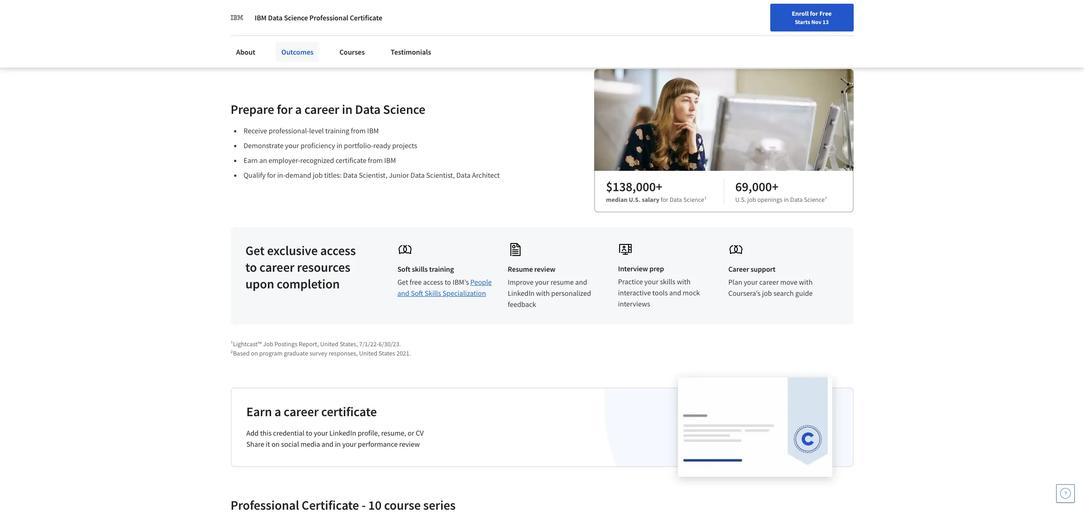 Task type: describe. For each thing, give the bounding box(es) containing it.
job inside 69,000 + u.s. job openings in data science ¹
[[748, 196, 757, 204]]

for left business
[[335, 14, 345, 23]]

practice
[[618, 277, 643, 287]]

and inside people and soft skills specialization
[[398, 289, 410, 298]]

prep
[[650, 264, 664, 274]]

ibm's
[[453, 278, 469, 287]]

your right 'find'
[[841, 11, 853, 19]]

resume,
[[381, 429, 406, 438]]

get for get free access to ibm's
[[398, 278, 408, 287]]

learn
[[246, 14, 264, 23]]

specialization
[[443, 289, 486, 298]]

science inside $138,000 + median u.s. salary for data science ¹
[[684, 196, 705, 204]]

social
[[281, 440, 299, 449]]

2 scientist, from the left
[[426, 171, 455, 180]]

professional-
[[269, 126, 309, 135]]

business
[[346, 14, 374, 23]]

exclusive
[[267, 242, 318, 259]]

your left performance
[[342, 440, 357, 449]]

data right junior
[[411, 171, 425, 180]]

career inside career support plan your career move with coursera's job search guide
[[729, 265, 750, 274]]

learn more about coursera for business link
[[246, 14, 374, 23]]

science inside 69,000 + u.s. job openings in data science ¹
[[804, 196, 825, 204]]

cv
[[416, 429, 424, 438]]

1 vertical spatial united
[[359, 350, 378, 358]]

people and soft skills specialization link
[[398, 278, 492, 298]]

in-
[[277, 171, 286, 180]]

data up portfolio-
[[355, 101, 381, 118]]

junior
[[389, 171, 409, 180]]

1 vertical spatial certificate
[[321, 404, 377, 421]]

skills inside interview prep practice your skills with interactive tools and mock interviews
[[660, 277, 676, 287]]

and inside interview prep practice your skills with interactive tools and mock interviews
[[670, 288, 682, 298]]

media
[[301, 440, 320, 449]]

or
[[408, 429, 414, 438]]

skills
[[425, 289, 441, 298]]

in inside 69,000 + u.s. job openings in data science ¹
[[784, 196, 789, 204]]

0 horizontal spatial skills
[[412, 265, 428, 274]]

projects
[[392, 141, 417, 150]]

median
[[606, 196, 628, 204]]

$138,000 + median u.s. salary for data science ¹
[[606, 179, 707, 204]]

soft skills training
[[398, 265, 454, 274]]

demonstrate
[[244, 141, 284, 150]]

mock
[[683, 288, 700, 298]]

add this credential to your linkedin profile, resume, or cv share it on social media and in your performance review
[[246, 429, 424, 449]]

and inside add this credential to your linkedin profile, resume, or cv share it on social media and in your performance review
[[322, 440, 334, 449]]

level
[[309, 126, 324, 135]]

learn more about coursera for business
[[246, 14, 374, 23]]

get exclusive access to career resources upon completion
[[246, 242, 356, 293]]

to for your
[[306, 429, 312, 438]]

on inside add this credential to your linkedin profile, resume, or cv share it on social media and in your performance review
[[272, 440, 280, 449]]

²based
[[231, 350, 250, 358]]

¹ for $138,000
[[705, 196, 707, 204]]

an
[[259, 156, 267, 165]]

science right more
[[284, 13, 308, 22]]

$138,000
[[606, 179, 656, 195]]

credential
[[273, 429, 305, 438]]

to for career
[[246, 259, 257, 276]]

your up media at the bottom left
[[314, 429, 328, 438]]

performance
[[358, 440, 398, 449]]

guide
[[796, 289, 813, 298]]

completion
[[277, 276, 340, 293]]

69,000 + u.s. job openings in data science ¹
[[736, 179, 828, 204]]

with inside interview prep practice your skills with interactive tools and mock interviews
[[677, 277, 691, 287]]

linkedin inside add this credential to your linkedin profile, resume, or cv share it on social media and in your performance review
[[330, 429, 356, 438]]

nov
[[812, 18, 822, 26]]

about
[[236, 47, 255, 57]]

find your new career link
[[823, 9, 890, 21]]

u.s. inside $138,000 + median u.s. salary for data science ¹
[[629, 196, 641, 204]]

interviews
[[618, 300, 651, 309]]

courses link
[[334, 42, 371, 62]]

data inside 69,000 + u.s. job openings in data science ¹
[[791, 196, 803, 204]]

it
[[266, 440, 270, 449]]

coursera enterprise logos image
[[647, 0, 833, 17]]

tools
[[653, 288, 668, 298]]

find
[[827, 11, 839, 19]]

starts
[[795, 18, 811, 26]]

earn an employer-recognized certificate from ibm
[[244, 156, 396, 165]]

your down professional-
[[285, 141, 299, 150]]

interview prep practice your skills with interactive tools and mock interviews
[[618, 264, 700, 309]]

people
[[471, 278, 492, 287]]

qualify for in-demand job titles: data scientist, junior data scientist, data architect
[[244, 171, 500, 180]]

job inside career support plan your career move with coursera's job search guide
[[762, 289, 772, 298]]

courses
[[340, 47, 365, 57]]

search
[[774, 289, 794, 298]]

professional
[[310, 13, 349, 22]]

receive
[[244, 126, 267, 135]]

more
[[266, 14, 283, 23]]

recognized
[[300, 156, 334, 165]]

6/30/23.
[[379, 340, 401, 349]]

to for ibm's
[[445, 278, 451, 287]]

move
[[781, 278, 798, 287]]

in up portfolio-
[[342, 101, 353, 118]]

your inside resume review improve your resume and linkedin with personalized feedback
[[535, 278, 549, 287]]

data right 'titles:'
[[343, 171, 358, 180]]

add
[[246, 429, 259, 438]]

find your new career
[[827, 11, 885, 19]]

+ for $138,000
[[656, 179, 663, 195]]

in left portfolio-
[[337, 141, 343, 150]]

access for exclusive
[[320, 242, 356, 259]]

about link
[[231, 42, 261, 62]]

with inside resume review improve your resume and linkedin with personalized feedback
[[536, 289, 550, 298]]

for for starts
[[810, 9, 819, 18]]

states
[[379, 350, 395, 358]]

interview
[[618, 264, 648, 274]]

outcomes
[[281, 47, 314, 57]]

69,000
[[736, 179, 772, 195]]

resources
[[297, 259, 351, 276]]

survey
[[310, 350, 328, 358]]

for for career
[[277, 101, 293, 118]]

report,
[[299, 340, 319, 349]]



Task type: locate. For each thing, give the bounding box(es) containing it.
earn a career certificate
[[246, 404, 377, 421]]

interactive
[[618, 288, 651, 298]]

1 + from the left
[[656, 179, 663, 195]]

2 vertical spatial ibm
[[384, 156, 396, 165]]

0 horizontal spatial u.s.
[[629, 196, 641, 204]]

0 vertical spatial career
[[868, 11, 885, 19]]

0 vertical spatial certificate
[[336, 156, 367, 165]]

get for get exclusive access to career resources upon completion
[[246, 242, 265, 259]]

¹ inside $138,000 + median u.s. salary for data science ¹
[[705, 196, 707, 204]]

united up "survey"
[[320, 340, 339, 349]]

qualify
[[244, 171, 266, 180]]

1 u.s. from the left
[[629, 196, 641, 204]]

united
[[320, 340, 339, 349], [359, 350, 378, 358]]

science right openings at the top of the page
[[804, 196, 825, 204]]

job left search
[[762, 289, 772, 298]]

0 vertical spatial united
[[320, 340, 339, 349]]

your inside career support plan your career move with coursera's job search guide
[[744, 278, 758, 287]]

career right new
[[868, 11, 885, 19]]

ibm image
[[231, 11, 244, 24]]

job
[[313, 171, 323, 180], [748, 196, 757, 204], [762, 289, 772, 298]]

soft
[[398, 265, 411, 274], [411, 289, 423, 298]]

0 vertical spatial linkedin
[[508, 289, 535, 298]]

titles:
[[324, 171, 342, 180]]

0 horizontal spatial career
[[729, 265, 750, 274]]

0 vertical spatial job
[[313, 171, 323, 180]]

scientist,
[[359, 171, 388, 180], [426, 171, 455, 180]]

0 horizontal spatial united
[[320, 340, 339, 349]]

0 horizontal spatial with
[[536, 289, 550, 298]]

career
[[305, 101, 340, 118], [260, 259, 295, 276], [760, 278, 779, 287], [284, 404, 319, 421]]

2 horizontal spatial with
[[799, 278, 813, 287]]

prepare
[[231, 101, 274, 118]]

2 vertical spatial job
[[762, 289, 772, 298]]

data left about
[[268, 13, 283, 22]]

0 horizontal spatial ibm
[[255, 13, 267, 22]]

ibm down ready
[[384, 156, 396, 165]]

on
[[251, 350, 258, 358], [272, 440, 280, 449]]

1 horizontal spatial on
[[272, 440, 280, 449]]

in right media at the bottom left
[[335, 440, 341, 449]]

u.s. inside 69,000 + u.s. job openings in data science ¹
[[736, 196, 747, 204]]

help center image
[[1061, 489, 1072, 500]]

linkedin left 'profile,'
[[330, 429, 356, 438]]

1 vertical spatial to
[[445, 278, 451, 287]]

graduate
[[284, 350, 308, 358]]

1 horizontal spatial with
[[677, 277, 691, 287]]

your up coursera's
[[744, 278, 758, 287]]

for left in-
[[267, 171, 276, 180]]

skills up tools
[[660, 277, 676, 287]]

certificate
[[336, 156, 367, 165], [321, 404, 377, 421]]

receive professional-level training from ibm
[[244, 126, 379, 135]]

data right openings at the top of the page
[[791, 196, 803, 204]]

1 horizontal spatial u.s.
[[736, 196, 747, 204]]

on right it
[[272, 440, 280, 449]]

on down ¹lightcast™
[[251, 350, 258, 358]]

in inside add this credential to your linkedin profile, resume, or cv share it on social media and in your performance review
[[335, 440, 341, 449]]

13
[[823, 18, 829, 26]]

1 horizontal spatial linkedin
[[508, 289, 535, 298]]

1 vertical spatial job
[[748, 196, 757, 204]]

soft inside people and soft skills specialization
[[411, 289, 423, 298]]

1 horizontal spatial ibm
[[367, 126, 379, 135]]

training
[[325, 126, 350, 135], [429, 265, 454, 274]]

certificate up 'profile,'
[[321, 404, 377, 421]]

1 horizontal spatial +
[[772, 179, 779, 195]]

None search field
[[132, 6, 355, 24]]

data left architect
[[457, 171, 471, 180]]

your left resume
[[535, 278, 549, 287]]

resume
[[551, 278, 574, 287]]

linkedin
[[508, 289, 535, 298], [330, 429, 356, 438]]

0 vertical spatial review
[[535, 265, 556, 274]]

1 horizontal spatial scientist,
[[426, 171, 455, 180]]

+ up salary
[[656, 179, 663, 195]]

2 horizontal spatial ibm
[[384, 156, 396, 165]]

with up mock
[[677, 277, 691, 287]]

2021.
[[397, 350, 411, 358]]

for inside enroll for free starts nov 13
[[810, 9, 819, 18]]

1 ¹ from the left
[[705, 196, 707, 204]]

salary
[[642, 196, 660, 204]]

¹
[[705, 196, 707, 204], [825, 196, 828, 204]]

0 vertical spatial on
[[251, 350, 258, 358]]

+ for 69,000
[[772, 179, 779, 195]]

from up qualify for in-demand job titles: data scientist, junior data scientist, data architect
[[368, 156, 383, 165]]

data right salary
[[670, 196, 682, 204]]

1 vertical spatial linkedin
[[330, 429, 356, 438]]

united down 7/1/22-
[[359, 350, 378, 358]]

0 vertical spatial from
[[351, 126, 366, 135]]

0 horizontal spatial +
[[656, 179, 663, 195]]

0 horizontal spatial ¹
[[705, 196, 707, 204]]

proficiency
[[301, 141, 335, 150]]

enroll
[[792, 9, 809, 18]]

1 vertical spatial on
[[272, 440, 280, 449]]

1 vertical spatial soft
[[411, 289, 423, 298]]

architect
[[472, 171, 500, 180]]

share
[[246, 440, 264, 449]]

1 vertical spatial access
[[423, 278, 443, 287]]

1 vertical spatial career
[[729, 265, 750, 274]]

u.s. down '$138,000'
[[629, 196, 641, 204]]

and up personalized
[[576, 278, 587, 287]]

ibm right ibm icon
[[255, 13, 267, 22]]

review down 'or'
[[399, 440, 420, 449]]

0 horizontal spatial get
[[246, 242, 265, 259]]

0 horizontal spatial review
[[399, 440, 420, 449]]

soft up free
[[398, 265, 411, 274]]

new
[[854, 11, 866, 19]]

with up feedback
[[536, 289, 550, 298]]

2 horizontal spatial job
[[762, 289, 772, 298]]

get free access to ibm's
[[398, 278, 471, 287]]

1 vertical spatial skills
[[660, 277, 676, 287]]

1 horizontal spatial to
[[306, 429, 312, 438]]

for for demand
[[267, 171, 276, 180]]

resume
[[508, 265, 533, 274]]

access for free
[[423, 278, 443, 287]]

skills
[[412, 265, 428, 274], [660, 277, 676, 287]]

coursera career certificate image
[[679, 378, 833, 477]]

0 horizontal spatial a
[[275, 404, 281, 421]]

1 horizontal spatial from
[[368, 156, 383, 165]]

1 horizontal spatial review
[[535, 265, 556, 274]]

1 horizontal spatial access
[[423, 278, 443, 287]]

employer-
[[269, 156, 300, 165]]

program
[[259, 350, 283, 358]]

0 horizontal spatial training
[[325, 126, 350, 135]]

0 vertical spatial soft
[[398, 265, 411, 274]]

and right tools
[[670, 288, 682, 298]]

free
[[820, 9, 832, 18]]

earn for earn a career certificate
[[246, 404, 272, 421]]

upon
[[246, 276, 274, 293]]

get up upon
[[246, 242, 265, 259]]

0 vertical spatial access
[[320, 242, 356, 259]]

review
[[535, 265, 556, 274], [399, 440, 420, 449]]

review inside resume review improve your resume and linkedin with personalized feedback
[[535, 265, 556, 274]]

for inside $138,000 + median u.s. salary for data science ¹
[[661, 196, 669, 204]]

linkedin down 'improve'
[[508, 289, 535, 298]]

demand
[[286, 171, 311, 180]]

access up completion
[[320, 242, 356, 259]]

coursera's
[[729, 289, 761, 298]]

and inside resume review improve your resume and linkedin with personalized feedback
[[576, 278, 587, 287]]

coursera
[[305, 14, 334, 23]]

¹ inside 69,000 + u.s. job openings in data science ¹
[[825, 196, 828, 204]]

0 horizontal spatial linkedin
[[330, 429, 356, 438]]

1 horizontal spatial ¹
[[825, 196, 828, 204]]

to inside get exclusive access to career resources upon completion
[[246, 259, 257, 276]]

1 scientist, from the left
[[359, 171, 388, 180]]

¹ for 69,000
[[825, 196, 828, 204]]

1 vertical spatial a
[[275, 404, 281, 421]]

certificate down portfolio-
[[336, 156, 367, 165]]

profile,
[[358, 429, 380, 438]]

on inside the ¹lightcast™ job postings report, united states, 7/1/22-6/30/23. ²based on program graduate survey responses, united states 2021.
[[251, 350, 258, 358]]

1 horizontal spatial a
[[295, 101, 302, 118]]

u.s. down "69,000"
[[736, 196, 747, 204]]

a up credential
[[275, 404, 281, 421]]

1 horizontal spatial soft
[[411, 289, 423, 298]]

1 horizontal spatial job
[[748, 196, 757, 204]]

skills up free
[[412, 265, 428, 274]]

your inside interview prep practice your skills with interactive tools and mock interviews
[[645, 277, 659, 287]]

job
[[263, 340, 273, 349]]

linkedin inside resume review improve your resume and linkedin with personalized feedback
[[508, 289, 535, 298]]

scientist, right junior
[[426, 171, 455, 180]]

this
[[260, 429, 272, 438]]

to left ibm's
[[445, 278, 451, 287]]

review inside add this credential to your linkedin profile, resume, or cv share it on social media and in your performance review
[[399, 440, 420, 449]]

ibm data science professional certificate
[[255, 13, 383, 22]]

get inside get exclusive access to career resources upon completion
[[246, 242, 265, 259]]

1 vertical spatial training
[[429, 265, 454, 274]]

0 vertical spatial skills
[[412, 265, 428, 274]]

1 horizontal spatial career
[[868, 11, 885, 19]]

¹lightcast™ job postings report, united states, 7/1/22-6/30/23. ²based on program graduate survey responses, united states 2021.
[[231, 340, 411, 358]]

a
[[295, 101, 302, 118], [275, 404, 281, 421]]

0 horizontal spatial scientist,
[[359, 171, 388, 180]]

2 vertical spatial to
[[306, 429, 312, 438]]

1 vertical spatial from
[[368, 156, 383, 165]]

data inside $138,000 + median u.s. salary for data science ¹
[[670, 196, 682, 204]]

0 vertical spatial to
[[246, 259, 257, 276]]

access up skills
[[423, 278, 443, 287]]

with inside career support plan your career move with coursera's job search guide
[[799, 278, 813, 287]]

review up resume
[[535, 265, 556, 274]]

improve
[[508, 278, 534, 287]]

+ inside 69,000 + u.s. job openings in data science ¹
[[772, 179, 779, 195]]

free
[[410, 278, 422, 287]]

job down "69,000"
[[748, 196, 757, 204]]

7/1/22-
[[359, 340, 379, 349]]

2 + from the left
[[772, 179, 779, 195]]

0 vertical spatial get
[[246, 242, 265, 259]]

feedback
[[508, 300, 536, 309]]

about
[[284, 14, 303, 23]]

1 horizontal spatial get
[[398, 278, 408, 287]]

job down recognized
[[313, 171, 323, 180]]

0 vertical spatial a
[[295, 101, 302, 118]]

0 vertical spatial ibm
[[255, 13, 267, 22]]

1 vertical spatial review
[[399, 440, 420, 449]]

earn for earn an employer-recognized certificate from ibm
[[244, 156, 258, 165]]

1 vertical spatial earn
[[246, 404, 272, 421]]

ready
[[374, 141, 391, 150]]

+ inside $138,000 + median u.s. salary for data science ¹
[[656, 179, 663, 195]]

¹lightcast™
[[231, 340, 262, 349]]

your down prep
[[645, 277, 659, 287]]

responses,
[[329, 350, 358, 358]]

and right media at the bottom left
[[322, 440, 334, 449]]

scientist, left junior
[[359, 171, 388, 180]]

states,
[[340, 340, 358, 349]]

0 horizontal spatial soft
[[398, 265, 411, 274]]

with up the guide at the bottom right
[[799, 278, 813, 287]]

career inside career support plan your career move with coursera's job search guide
[[760, 278, 779, 287]]

in right openings at the top of the page
[[784, 196, 789, 204]]

1 horizontal spatial skills
[[660, 277, 676, 287]]

for up the nov
[[810, 9, 819, 18]]

career up plan
[[729, 265, 750, 274]]

1 vertical spatial get
[[398, 278, 408, 287]]

earn up the add
[[246, 404, 272, 421]]

get
[[246, 242, 265, 259], [398, 278, 408, 287]]

to up media at the bottom left
[[306, 429, 312, 438]]

to inside add this credential to your linkedin profile, resume, or cv share it on social media and in your performance review
[[306, 429, 312, 438]]

for up professional-
[[277, 101, 293, 118]]

0 horizontal spatial from
[[351, 126, 366, 135]]

to left exclusive in the left of the page
[[246, 259, 257, 276]]

from
[[351, 126, 366, 135], [368, 156, 383, 165]]

2 ¹ from the left
[[825, 196, 828, 204]]

ibm up ready
[[367, 126, 379, 135]]

outcomes link
[[276, 42, 319, 62]]

+
[[656, 179, 663, 195], [772, 179, 779, 195]]

+ up openings at the top of the page
[[772, 179, 779, 195]]

0 horizontal spatial to
[[246, 259, 257, 276]]

to
[[246, 259, 257, 276], [445, 278, 451, 287], [306, 429, 312, 438]]

personalized
[[552, 289, 591, 298]]

0 horizontal spatial job
[[313, 171, 323, 180]]

training up get free access to ibm's
[[429, 265, 454, 274]]

a up professional-
[[295, 101, 302, 118]]

science up projects
[[383, 101, 426, 118]]

0 vertical spatial earn
[[244, 156, 258, 165]]

career inside get exclusive access to career resources upon completion
[[260, 259, 295, 276]]

1 horizontal spatial united
[[359, 350, 378, 358]]

2 horizontal spatial to
[[445, 278, 451, 287]]

2 u.s. from the left
[[736, 196, 747, 204]]

and left skills
[[398, 289, 410, 298]]

0 horizontal spatial access
[[320, 242, 356, 259]]

demonstrate your proficiency in portfolio-ready projects
[[244, 141, 417, 150]]

soft down free
[[411, 289, 423, 298]]

access inside get exclusive access to career resources upon completion
[[320, 242, 356, 259]]

science right salary
[[684, 196, 705, 204]]

1 horizontal spatial training
[[429, 265, 454, 274]]

0 horizontal spatial on
[[251, 350, 258, 358]]

get left free
[[398, 278, 408, 287]]

testimonials link
[[385, 42, 437, 62]]

prepare for a career in data science
[[231, 101, 426, 118]]

for right salary
[[661, 196, 669, 204]]

certificate
[[350, 13, 383, 22]]

career support plan your career move with coursera's job search guide
[[729, 265, 813, 298]]

0 vertical spatial training
[[325, 126, 350, 135]]

from up portfolio-
[[351, 126, 366, 135]]

training up demonstrate your proficiency in portfolio-ready projects
[[325, 126, 350, 135]]

support
[[751, 265, 776, 274]]

earn left an
[[244, 156, 258, 165]]

1 vertical spatial ibm
[[367, 126, 379, 135]]

enroll for free starts nov 13
[[792, 9, 832, 26]]



Task type: vqa. For each thing, say whether or not it's contained in the screenshot.
And in the Resume review Improve your resume and LinkedIn with personalized feedback
yes



